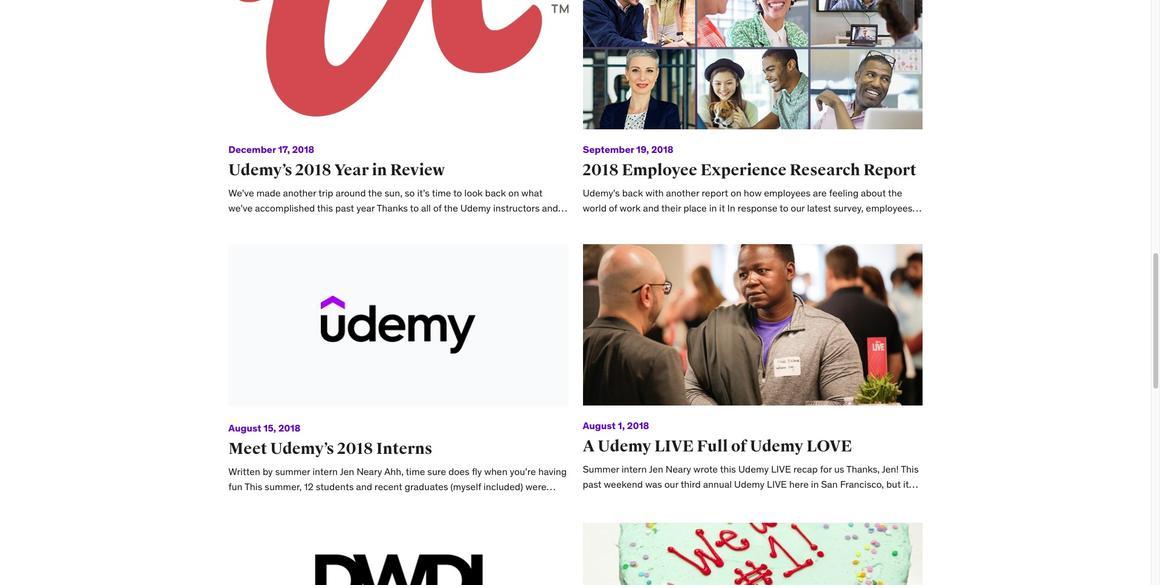 Task type: vqa. For each thing, say whether or not it's contained in the screenshot.
bottommost THE ON
no



Task type: locate. For each thing, give the bounding box(es) containing it.
august 1, 2018
[[583, 420, 650, 432]]

1 horizontal spatial udemy
[[750, 437, 804, 457]]

2018 employee experience research report
[[583, 160, 917, 180]]

15,
[[264, 422, 276, 434]]

august up meet
[[229, 422, 261, 434]]

august
[[583, 420, 616, 432], [229, 422, 261, 434]]

of
[[732, 437, 747, 457]]

2018 for december 17, 2018
[[292, 143, 314, 156]]

2018
[[292, 143, 314, 156], [652, 143, 674, 156], [296, 160, 332, 180], [583, 160, 619, 180], [627, 420, 650, 432], [279, 422, 301, 434], [337, 439, 373, 459]]

udemy right of
[[750, 437, 804, 457]]

2018 employee experience research report link
[[583, 160, 917, 180]]

september
[[583, 143, 635, 156]]

0 horizontal spatial august
[[229, 422, 261, 434]]

2018 right 15,
[[279, 422, 301, 434]]

udemy
[[598, 437, 652, 457], [750, 437, 804, 457]]

love
[[807, 437, 853, 457]]

2018 right '19,'
[[652, 143, 674, 156]]

1 udemy from the left
[[598, 437, 652, 457]]

1 horizontal spatial august
[[583, 420, 616, 432]]

0 horizontal spatial udemy
[[598, 437, 652, 457]]

2018 right 1,
[[627, 420, 650, 432]]

udemy's down december
[[229, 160, 293, 180]]

september 19, 2018
[[583, 143, 674, 156]]

in
[[372, 160, 387, 180]]

august left 1,
[[583, 420, 616, 432]]

2018 for september 19, 2018
[[652, 143, 674, 156]]

udemy down 1,
[[598, 437, 652, 457]]

udemy's
[[229, 160, 293, 180], [270, 439, 334, 459]]

udemy's 2018 year in review link
[[229, 160, 445, 180]]

2018 left year
[[296, 160, 332, 180]]

udemy's down 15,
[[270, 439, 334, 459]]

experience
[[701, 160, 787, 180]]

employee
[[622, 160, 698, 180]]

a udemy live full of udemy love link
[[583, 437, 853, 457]]

2 udemy from the left
[[750, 437, 804, 457]]

2018 right 17,
[[292, 143, 314, 156]]

august 15, 2018
[[229, 422, 301, 434]]

2018 for meet udemy's 2018 interns
[[337, 439, 373, 459]]

2018 for august 1, 2018
[[627, 420, 650, 432]]

2018 left interns
[[337, 439, 373, 459]]



Task type: describe. For each thing, give the bounding box(es) containing it.
review
[[390, 160, 445, 180]]

august for a
[[583, 420, 616, 432]]

august for meet
[[229, 422, 261, 434]]

meet udemy's 2018 interns link
[[229, 439, 433, 459]]

live
[[655, 437, 694, 457]]

full
[[697, 437, 729, 457]]

december
[[229, 143, 276, 156]]

meet
[[229, 439, 267, 459]]

a udemy live full of udemy love
[[583, 437, 853, 457]]

1 vertical spatial udemy's
[[270, 439, 334, 459]]

udemy's 2018 year in review
[[229, 160, 445, 180]]

year
[[335, 160, 369, 180]]

2018 down "september"
[[583, 160, 619, 180]]

0 vertical spatial udemy's
[[229, 160, 293, 180]]

report
[[864, 160, 917, 180]]

meet udemy's 2018 interns
[[229, 439, 433, 459]]

a
[[583, 437, 595, 457]]

2018 for august 15, 2018
[[279, 422, 301, 434]]

17,
[[278, 143, 290, 156]]

december 17, 2018
[[229, 143, 314, 156]]

19,
[[637, 143, 650, 156]]

research
[[790, 160, 861, 180]]

interns
[[376, 439, 433, 459]]

1,
[[618, 420, 625, 432]]



